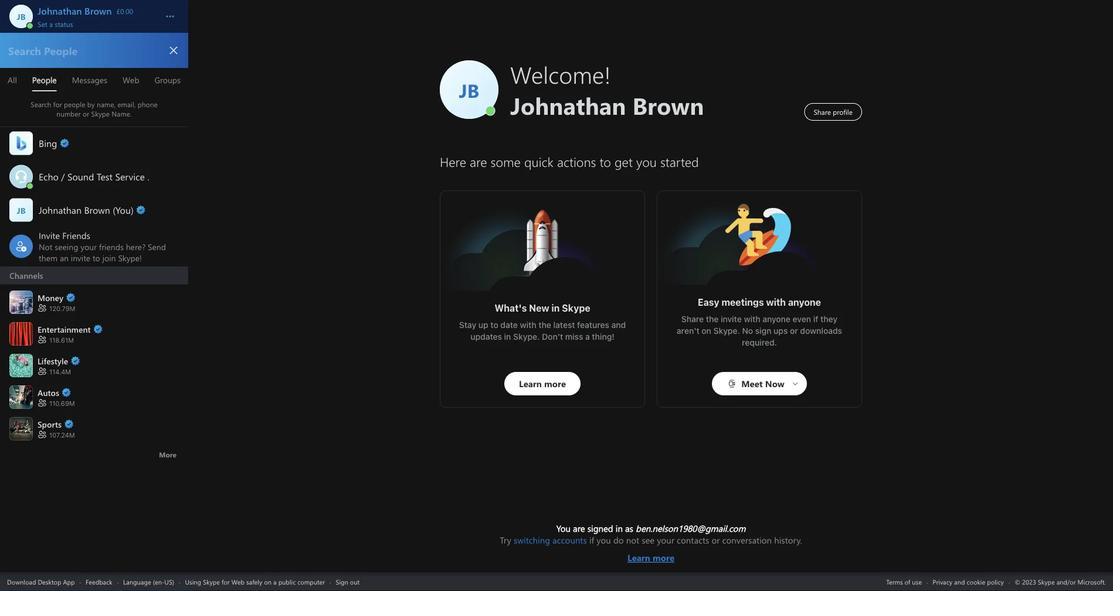 Task type: vqa. For each thing, say whether or not it's contained in the screenshot.
Discover Bing's magic
no



Task type: describe. For each thing, give the bounding box(es) containing it.
public
[[278, 578, 296, 587]]

downloads
[[800, 326, 842, 336]]

aren't
[[677, 326, 699, 336]]

join
[[102, 252, 116, 263]]

echo / sound test service .
[[39, 170, 149, 183]]

1 horizontal spatial in
[[551, 303, 560, 314]]

out
[[350, 578, 360, 587]]

use
[[912, 578, 922, 587]]

privacy and cookie policy link
[[933, 578, 1004, 587]]

language
[[123, 578, 151, 587]]

you
[[556, 523, 571, 535]]

sign
[[336, 578, 348, 587]]

service
[[115, 170, 145, 183]]

your inside try switching accounts if you do not see your contacts or conversation history. learn more
[[657, 535, 674, 547]]

accounts
[[552, 535, 587, 547]]

invite inside the invite friends not seeing your friends here? send them an invite to join skype!
[[71, 252, 90, 263]]

brown
[[84, 204, 110, 216]]

sign out link
[[336, 578, 360, 587]]

(you)
[[113, 204, 134, 216]]

a inside stay up to date with the latest features and updates in skype. don't miss a thing!
[[585, 332, 590, 342]]

as
[[625, 523, 633, 535]]

skype. inside stay up to date with the latest features and updates in skype. don't miss a thing!
[[513, 332, 540, 342]]

ups
[[774, 326, 788, 336]]

2 vertical spatial a
[[273, 578, 277, 587]]

updates
[[470, 332, 502, 342]]

Search People text field
[[7, 43, 158, 58]]

if inside try switching accounts if you do not see your contacts or conversation history. learn more
[[589, 535, 594, 547]]

you
[[597, 535, 611, 547]]

even
[[793, 315, 811, 324]]

new
[[529, 303, 549, 314]]

mansurfer
[[724, 203, 766, 216]]

don't
[[542, 332, 563, 342]]

an
[[60, 252, 69, 263]]

channels group
[[0, 267, 188, 466]]

them
[[39, 252, 57, 263]]

/
[[61, 170, 65, 183]]

skype. inside share the invite with anyone even if they aren't on skype. no sign ups or downloads required.
[[713, 326, 740, 336]]

with inside stay up to date with the latest features and updates in skype. don't miss a thing!
[[520, 320, 536, 330]]

using skype for web safely on a public computer
[[185, 578, 325, 587]]

try
[[500, 535, 511, 547]]

bing
[[39, 137, 57, 150]]

learn
[[627, 552, 650, 564]]

invite friends not seeing your friends here? send them an invite to join skype!
[[39, 230, 168, 263]]

contacts
[[677, 535, 709, 547]]

of
[[905, 578, 910, 587]]

set a status button
[[38, 16, 154, 28]]

easy
[[698, 297, 719, 308]]

friends
[[99, 242, 124, 252]]

language (en-us) link
[[123, 578, 174, 587]]

privacy and cookie policy
[[933, 578, 1004, 587]]

not
[[39, 242, 52, 252]]

meetings
[[721, 297, 764, 308]]

what's new in skype
[[495, 303, 590, 314]]

date
[[500, 320, 518, 330]]

computer
[[297, 578, 325, 587]]

114.4m
[[49, 368, 71, 376]]

desktop
[[38, 578, 61, 587]]

a inside button
[[49, 19, 53, 28]]

up
[[478, 320, 488, 330]]

invite inside share the invite with anyone even if they aren't on skype. no sign ups or downloads required.
[[721, 315, 742, 324]]

launch
[[507, 209, 535, 221]]

feedback link
[[86, 578, 112, 587]]

with inside share the invite with anyone even if they aren't on skype. no sign ups or downloads required.
[[744, 315, 760, 324]]

110.69m
[[49, 400, 75, 408]]

are
[[573, 523, 585, 535]]

set a status
[[38, 19, 73, 28]]

for
[[222, 578, 230, 587]]

thing!
[[592, 332, 614, 342]]

120.79m
[[49, 305, 75, 313]]

see
[[642, 535, 655, 547]]

privacy
[[933, 578, 952, 587]]

learn more link
[[500, 547, 802, 564]]

switching
[[514, 535, 550, 547]]

using skype for web safely on a public computer link
[[185, 578, 325, 587]]

here?
[[126, 242, 146, 252]]

your inside the invite friends not seeing your friends here? send them an invite to join skype!
[[80, 242, 97, 252]]

sign
[[755, 326, 771, 336]]

download desktop app
[[7, 578, 75, 587]]

using
[[185, 578, 201, 587]]



Task type: locate. For each thing, give the bounding box(es) containing it.
friends
[[62, 230, 90, 242]]

0 horizontal spatial your
[[80, 242, 97, 252]]

0 horizontal spatial skype.
[[513, 332, 540, 342]]

or right contacts
[[712, 535, 720, 547]]

1 horizontal spatial on
[[702, 326, 711, 336]]

in
[[551, 303, 560, 314], [504, 332, 511, 342], [616, 523, 623, 535]]

and left cookie
[[954, 578, 965, 587]]

echo
[[39, 170, 59, 183]]

try switching accounts if you do not see your contacts or conversation history. learn more
[[500, 535, 802, 564]]

2 horizontal spatial a
[[585, 332, 590, 342]]

anyone up ups
[[762, 315, 790, 324]]

send
[[148, 242, 166, 252]]

1 vertical spatial and
[[954, 578, 965, 587]]

to right up on the left of the page
[[490, 320, 498, 330]]

invite
[[71, 252, 90, 263], [721, 315, 742, 324]]

if up the downloads
[[813, 315, 818, 324]]

1 horizontal spatial skype
[[562, 303, 590, 314]]

1 horizontal spatial skype.
[[713, 326, 740, 336]]

to inside stay up to date with the latest features and updates in skype. don't miss a thing!
[[490, 320, 498, 330]]

safely
[[246, 578, 262, 587]]

what's
[[495, 303, 527, 314]]

or inside try switching accounts if you do not see your contacts or conversation history. learn more
[[712, 535, 720, 547]]

more
[[653, 552, 674, 564]]

on inside share the invite with anyone even if they aren't on skype. no sign ups or downloads required.
[[702, 326, 711, 336]]

anyone
[[788, 297, 821, 308], [762, 315, 790, 324]]

107.24m
[[49, 432, 75, 439]]

skype left for
[[203, 578, 220, 587]]

2 vertical spatial in
[[616, 523, 623, 535]]

0 horizontal spatial or
[[712, 535, 720, 547]]

not
[[626, 535, 639, 547]]

1 horizontal spatial with
[[744, 315, 760, 324]]

to
[[93, 252, 100, 263], [490, 320, 498, 330]]

terms of use
[[886, 578, 922, 587]]

download desktop app link
[[7, 578, 75, 587]]

anyone inside share the invite with anyone even if they aren't on skype. no sign ups or downloads required.
[[762, 315, 790, 324]]

signed
[[587, 523, 613, 535]]

0 vertical spatial and
[[611, 320, 626, 330]]

skype
[[562, 303, 590, 314], [203, 578, 220, 587]]

test
[[97, 170, 113, 183]]

skype. left the no
[[713, 326, 740, 336]]

1 vertical spatial in
[[504, 332, 511, 342]]

1 horizontal spatial invite
[[721, 315, 742, 324]]

0 vertical spatial anyone
[[788, 297, 821, 308]]

skype up latest
[[562, 303, 590, 314]]

in right the new
[[551, 303, 560, 314]]

on right safely
[[264, 578, 272, 587]]

0 vertical spatial your
[[80, 242, 97, 252]]

1 horizontal spatial a
[[273, 578, 277, 587]]

download
[[7, 578, 36, 587]]

with right date
[[520, 320, 536, 330]]

and up thing!
[[611, 320, 626, 330]]

skype!
[[118, 252, 142, 263]]

0 horizontal spatial if
[[589, 535, 594, 547]]

you are signed in as
[[556, 523, 636, 535]]

no
[[742, 326, 753, 336]]

feedback
[[86, 578, 112, 587]]

.
[[147, 170, 149, 183]]

on down share
[[702, 326, 711, 336]]

1 vertical spatial a
[[585, 332, 590, 342]]

in left as
[[616, 523, 623, 535]]

0 vertical spatial a
[[49, 19, 53, 28]]

web
[[231, 578, 244, 587]]

with up the no
[[744, 315, 760, 324]]

johnathan
[[39, 204, 82, 216]]

share the invite with anyone even if they aren't on skype. no sign ups or downloads required.
[[677, 315, 844, 348]]

1 vertical spatial or
[[712, 535, 720, 547]]

stay
[[459, 320, 476, 330]]

on
[[702, 326, 711, 336], [264, 578, 272, 587]]

the up don't
[[539, 320, 551, 330]]

switching accounts link
[[514, 535, 587, 547]]

latest
[[553, 320, 575, 330]]

1 vertical spatial your
[[657, 535, 674, 547]]

2 horizontal spatial in
[[616, 523, 623, 535]]

1 horizontal spatial to
[[490, 320, 498, 330]]

if
[[813, 315, 818, 324], [589, 535, 594, 547]]

0 horizontal spatial the
[[539, 320, 551, 330]]

0 horizontal spatial to
[[93, 252, 100, 263]]

1 vertical spatial if
[[589, 535, 594, 547]]

1 vertical spatial anyone
[[762, 315, 790, 324]]

us)
[[164, 578, 174, 587]]

policy
[[987, 578, 1004, 587]]

list item
[[0, 267, 188, 286]]

a right set
[[49, 19, 53, 28]]

if left you
[[589, 535, 594, 547]]

1 horizontal spatial if
[[813, 315, 818, 324]]

118.61m
[[49, 337, 74, 344]]

conversation
[[722, 535, 772, 547]]

1 vertical spatial to
[[490, 320, 498, 330]]

0 vertical spatial to
[[93, 252, 100, 263]]

1 horizontal spatial and
[[954, 578, 965, 587]]

invite
[[39, 230, 60, 242]]

0 vertical spatial if
[[813, 315, 818, 324]]

in inside stay up to date with the latest features and updates in skype. don't miss a thing!
[[504, 332, 511, 342]]

a
[[49, 19, 53, 28], [585, 332, 590, 342], [273, 578, 277, 587]]

easy meetings with anyone
[[698, 297, 821, 308]]

1 horizontal spatial the
[[706, 315, 719, 324]]

2 horizontal spatial with
[[766, 297, 786, 308]]

do
[[613, 535, 624, 547]]

or
[[790, 326, 798, 336], [712, 535, 720, 547]]

0 vertical spatial on
[[702, 326, 711, 336]]

invite down meetings at the bottom right of the page
[[721, 315, 742, 324]]

and
[[611, 320, 626, 330], [954, 578, 965, 587]]

sign out
[[336, 578, 360, 587]]

invite right an
[[71, 252, 90, 263]]

0 horizontal spatial with
[[520, 320, 536, 330]]

and inside stay up to date with the latest features and updates in skype. don't miss a thing!
[[611, 320, 626, 330]]

seeing
[[55, 242, 78, 252]]

0 vertical spatial skype
[[562, 303, 590, 314]]

sound
[[67, 170, 94, 183]]

the inside stay up to date with the latest features and updates in skype. don't miss a thing!
[[539, 320, 551, 330]]

the inside share the invite with anyone even if they aren't on skype. no sign ups or downloads required.
[[706, 315, 719, 324]]

0 horizontal spatial invite
[[71, 252, 90, 263]]

1 horizontal spatial your
[[657, 535, 674, 547]]

a left public in the bottom of the page
[[273, 578, 277, 587]]

history.
[[774, 535, 802, 547]]

if inside share the invite with anyone even if they aren't on skype. no sign ups or downloads required.
[[813, 315, 818, 324]]

they
[[820, 315, 837, 324]]

or right ups
[[790, 326, 798, 336]]

required.
[[742, 338, 777, 348]]

0 vertical spatial invite
[[71, 252, 90, 263]]

app
[[63, 578, 75, 587]]

0 horizontal spatial and
[[611, 320, 626, 330]]

0 horizontal spatial in
[[504, 332, 511, 342]]

1 vertical spatial skype
[[203, 578, 220, 587]]

tab list
[[0, 68, 188, 91]]

0 horizontal spatial a
[[49, 19, 53, 28]]

1 vertical spatial on
[[264, 578, 272, 587]]

to left join
[[93, 252, 100, 263]]

status
[[55, 19, 73, 28]]

cookie
[[967, 578, 985, 587]]

features
[[577, 320, 609, 330]]

(en-
[[153, 578, 164, 587]]

the down easy in the bottom right of the page
[[706, 315, 719, 324]]

johnathan brown (you)
[[39, 204, 134, 216]]

or inside share the invite with anyone even if they aren't on skype. no sign ups or downloads required.
[[790, 326, 798, 336]]

your right seeing
[[80, 242, 97, 252]]

skype. down date
[[513, 332, 540, 342]]

1 vertical spatial invite
[[721, 315, 742, 324]]

anyone up even
[[788, 297, 821, 308]]

0 horizontal spatial on
[[264, 578, 272, 587]]

0 vertical spatial or
[[790, 326, 798, 336]]

terms of use link
[[886, 578, 922, 587]]

0 horizontal spatial skype
[[203, 578, 220, 587]]

with up ups
[[766, 297, 786, 308]]

miss
[[565, 332, 583, 342]]

to inside the invite friends not seeing your friends here? send them an invite to join skype!
[[93, 252, 100, 263]]

a down "features"
[[585, 332, 590, 342]]

1 horizontal spatial or
[[790, 326, 798, 336]]

your right see
[[657, 535, 674, 547]]

in down date
[[504, 332, 511, 342]]

share
[[681, 315, 704, 324]]

0 vertical spatial in
[[551, 303, 560, 314]]



